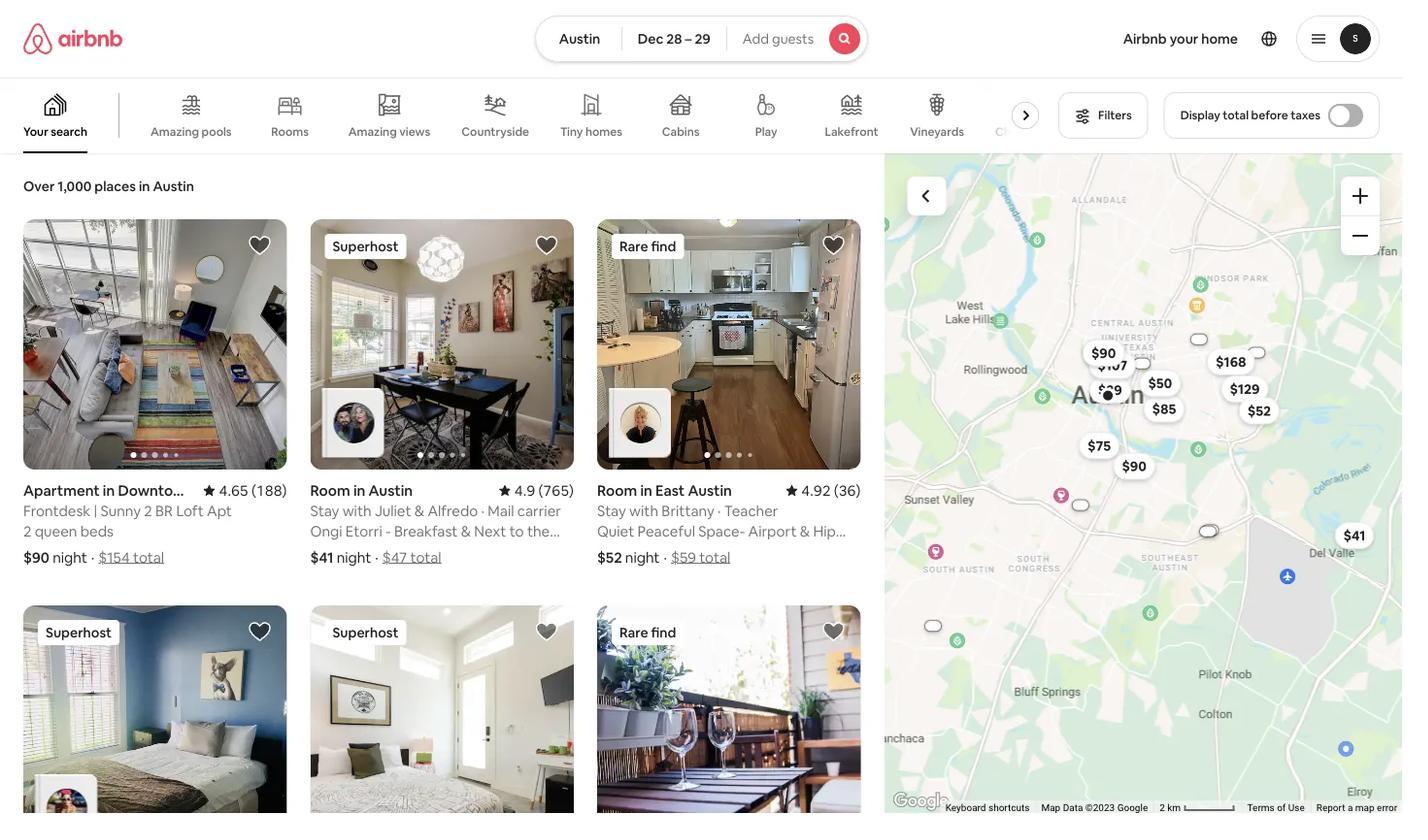 Task type: describe. For each thing, give the bounding box(es) containing it.
chef's kitchens
[[996, 124, 1080, 139]]

teacher
[[724, 502, 778, 521]]

night inside frontdesk | sunny 2 br loft apt 2 queen beds $90 night · $154 total
[[53, 548, 87, 567]]

beds
[[80, 522, 114, 541]]

add to wishlist: apartment in downtown austin image
[[822, 621, 845, 644]]

$129
[[1230, 381, 1260, 398]]

$50 button
[[1139, 370, 1181, 397]]

1,000
[[58, 178, 92, 195]]

$85
[[1152, 401, 1176, 418]]

amazing views
[[348, 124, 431, 139]]

filters button
[[1059, 92, 1149, 139]]

4.65 (188)
[[219, 481, 287, 500]]

amazing for amazing views
[[348, 124, 397, 139]]

(765)
[[539, 481, 574, 500]]

1 vertical spatial add to wishlist: room in east austin image
[[248, 621, 271, 644]]

play
[[755, 124, 778, 139]]

chef's
[[996, 124, 1031, 139]]

airbnb your home link
[[1112, 18, 1250, 59]]

terms
[[1248, 803, 1275, 815]]

your search
[[23, 124, 87, 139]]

$85 button
[[1144, 396, 1185, 423]]

keyboard shortcuts button
[[946, 802, 1030, 815]]

· left $59
[[664, 548, 667, 567]]

$75 button
[[1079, 433, 1120, 460]]

4.65 out of 5 average rating,  188 reviews image
[[203, 481, 287, 500]]

add guests button
[[726, 16, 869, 62]]

$59 total button
[[671, 548, 731, 567]]

room in east austin stay with brittany · teacher
[[597, 481, 778, 521]]

1 horizontal spatial 2
[[144, 502, 152, 521]]

terms of use
[[1248, 803, 1305, 815]]

sunny
[[101, 502, 141, 521]]

4.65
[[219, 481, 248, 500]]

apt
[[207, 502, 232, 521]]

4.92 (36)
[[802, 481, 861, 500]]

1 horizontal spatial add to wishlist: room in east austin image
[[822, 234, 845, 257]]

room for stay
[[597, 481, 637, 500]]

data
[[1063, 803, 1083, 815]]

frontdesk
[[23, 502, 91, 521]]

· inside frontdesk | sunny 2 br loft apt 2 queen beds $90 night · $154 total
[[91, 548, 95, 567]]

brittany
[[662, 502, 715, 521]]

keyboard
[[946, 803, 986, 815]]

pools
[[202, 124, 232, 139]]

in for room in east austin stay with brittany · teacher
[[640, 481, 653, 500]]

br
[[155, 502, 173, 521]]

total inside display total before taxes button
[[1223, 108, 1249, 123]]

room for with
[[310, 481, 350, 500]]

$41 for $41 night · $47 total
[[310, 548, 334, 567]]

–
[[685, 30, 692, 48]]

· inside 'room in austin stay with juliet & alfredo · mail carrier'
[[481, 502, 485, 521]]

4.92
[[802, 481, 831, 500]]

map data ©2023 google
[[1041, 803, 1148, 815]]

$52 night · $59 total
[[597, 548, 731, 567]]

tiny
[[560, 124, 583, 139]]

night for $41
[[337, 548, 371, 567]]

lakefront
[[825, 124, 879, 139]]

add to wishlist: guesthouse in east austin image
[[535, 621, 558, 644]]

$107 button
[[1089, 352, 1136, 379]]

4.9 (765)
[[515, 481, 574, 500]]

none search field containing austin
[[535, 16, 869, 62]]

filters
[[1099, 108, 1132, 123]]

$168 button
[[1207, 349, 1255, 376]]

terms of use link
[[1248, 803, 1305, 815]]

airbnb
[[1123, 30, 1167, 48]]

add to wishlist: apartment in downtown austin image
[[248, 234, 271, 257]]

$107
[[1098, 357, 1127, 374]]

28
[[667, 30, 682, 48]]

$75
[[1088, 437, 1111, 455]]

google
[[1117, 803, 1148, 815]]

$47
[[382, 548, 407, 567]]

$39
[[1098, 382, 1122, 399]]

keyboard shortcuts
[[946, 803, 1030, 815]]

frontdesk | sunny 2 br loft apt 2 queen beds $90 night · $154 total
[[23, 502, 232, 567]]

$39 button
[[1089, 377, 1131, 404]]

places
[[94, 178, 136, 195]]

of
[[1277, 803, 1286, 815]]

0 vertical spatial $90 button
[[1083, 340, 1125, 367]]

$154
[[98, 548, 130, 567]]

with inside room in east austin stay with brittany · teacher
[[629, 502, 659, 521]]

$41 for $41
[[1344, 527, 1366, 545]]

shortcuts
[[989, 803, 1030, 815]]

night for $52
[[625, 548, 660, 567]]

carrier
[[518, 502, 561, 521]]

mail
[[488, 502, 514, 521]]

$168
[[1216, 353, 1246, 371]]



Task type: locate. For each thing, give the bounding box(es) containing it.
home
[[1202, 30, 1238, 48]]

(188)
[[252, 481, 287, 500]]

1 horizontal spatial room
[[597, 481, 637, 500]]

$47 total button
[[382, 548, 442, 567]]

$154 total button
[[98, 548, 164, 567]]

google image
[[889, 790, 953, 815]]

$86 button
[[1083, 340, 1125, 367]]

room inside 'room in austin stay with juliet & alfredo · mail carrier'
[[310, 481, 350, 500]]

with down east at the left bottom of page
[[629, 502, 659, 521]]

2 with from the left
[[629, 502, 659, 521]]

0 horizontal spatial add to wishlist: room in east austin image
[[248, 621, 271, 644]]

tiny homes
[[560, 124, 623, 139]]

austin up brittany
[[688, 481, 732, 500]]

1 horizontal spatial in
[[354, 481, 366, 500]]

$90 inside frontdesk | sunny 2 br loft apt 2 queen beds $90 night · $154 total
[[23, 548, 50, 567]]

display total before taxes
[[1181, 108, 1321, 123]]

2 km
[[1160, 803, 1183, 815]]

total
[[1223, 108, 1249, 123], [133, 548, 164, 567], [410, 548, 442, 567], [699, 548, 731, 567]]

total right $47 on the bottom left
[[410, 548, 442, 567]]

airbnb your home
[[1123, 30, 1238, 48]]

0 horizontal spatial $90
[[23, 548, 50, 567]]

4.92 out of 5 average rating,  36 reviews image
[[786, 481, 861, 500]]

map
[[1041, 803, 1061, 815]]

group
[[0, 78, 1080, 153], [23, 220, 287, 470], [310, 220, 574, 470], [597, 220, 861, 470], [23, 606, 287, 815], [310, 606, 574, 815], [597, 606, 861, 815]]

$129 button
[[1221, 376, 1269, 403]]

None search field
[[535, 16, 869, 62]]

error
[[1377, 803, 1398, 815]]

homes
[[586, 124, 623, 139]]

1 vertical spatial 2
[[23, 522, 32, 541]]

zoom in image
[[1353, 188, 1369, 204]]

1 room from the left
[[310, 481, 350, 500]]

profile element
[[892, 0, 1380, 78]]

cabins
[[662, 124, 700, 139]]

$90 right $75 button
[[1122, 458, 1147, 476]]

2 inside button
[[1160, 803, 1165, 815]]

2
[[144, 502, 152, 521], [23, 522, 32, 541], [1160, 803, 1165, 815]]

1 horizontal spatial amazing
[[348, 124, 397, 139]]

total right $154
[[133, 548, 164, 567]]

over 1,000 places in austin
[[23, 178, 194, 195]]

$90 button right $75
[[1113, 453, 1155, 480]]

kitchens
[[1033, 124, 1080, 139]]

0 horizontal spatial stay
[[310, 502, 339, 521]]

1 horizontal spatial $52
[[1248, 403, 1271, 420]]

2 horizontal spatial in
[[640, 481, 653, 500]]

add
[[743, 30, 769, 48]]

1 vertical spatial $90 button
[[1113, 453, 1155, 480]]

km
[[1168, 803, 1181, 815]]

$52 down $129
[[1248, 403, 1271, 420]]

2 room from the left
[[597, 481, 637, 500]]

1 vertical spatial $41
[[310, 548, 334, 567]]

2 left km
[[1160, 803, 1165, 815]]

austin inside room in east austin stay with brittany · teacher
[[688, 481, 732, 500]]

$90 up $39
[[1091, 345, 1116, 362]]

group containing amazing views
[[0, 78, 1080, 153]]

2 left br
[[144, 502, 152, 521]]

0 vertical spatial 2
[[144, 502, 152, 521]]

0 vertical spatial $41
[[1344, 527, 1366, 545]]

austin left "dec" on the top of the page
[[559, 30, 601, 48]]

29
[[695, 30, 711, 48]]

loft
[[176, 502, 204, 521]]

in right places
[[139, 178, 150, 195]]

report a map error link
[[1317, 803, 1398, 815]]

0 vertical spatial add to wishlist: room in east austin image
[[822, 234, 845, 257]]

$52 inside button
[[1248, 403, 1271, 420]]

austin down amazing pools
[[153, 178, 194, 195]]

report a map error
[[1317, 803, 1398, 815]]

queen
[[35, 522, 77, 541]]

· inside room in east austin stay with brittany · teacher
[[718, 502, 721, 521]]

countryside
[[462, 124, 529, 139]]

(36)
[[834, 481, 861, 500]]

2 stay from the left
[[597, 502, 626, 521]]

alfredo
[[428, 502, 478, 521]]

$50 $85
[[1148, 375, 1176, 418]]

in inside 'room in austin stay with juliet & alfredo · mail carrier'
[[354, 481, 366, 500]]

0 horizontal spatial amazing
[[151, 124, 199, 139]]

1 horizontal spatial $41
[[1344, 527, 1366, 545]]

add guests
[[743, 30, 814, 48]]

search
[[51, 124, 87, 139]]

room left east at the left bottom of page
[[597, 481, 637, 500]]

with
[[343, 502, 372, 521], [629, 502, 659, 521]]

$50
[[1148, 375, 1172, 392]]

google map
showing 28 stays. region
[[874, 153, 1404, 815]]

austin up juliet
[[369, 481, 413, 500]]

room
[[310, 481, 350, 500], [597, 481, 637, 500]]

with inside 'room in austin stay with juliet & alfredo · mail carrier'
[[343, 502, 372, 521]]

4.9
[[515, 481, 535, 500]]

$59
[[671, 548, 696, 567]]

austin inside 'room in austin stay with juliet & alfredo · mail carrier'
[[369, 481, 413, 500]]

amazing left 'views'
[[348, 124, 397, 139]]

1 horizontal spatial night
[[337, 548, 371, 567]]

night left $47 on the bottom left
[[337, 548, 371, 567]]

$52 left $59
[[597, 548, 622, 567]]

dec
[[638, 30, 664, 48]]

2 horizontal spatial 2
[[1160, 803, 1165, 815]]

in inside room in east austin stay with brittany · teacher
[[640, 481, 653, 500]]

in up $41 night · $47 total
[[354, 481, 366, 500]]

· left "mail"
[[481, 502, 485, 521]]

use
[[1289, 803, 1305, 815]]

before
[[1252, 108, 1289, 123]]

0 horizontal spatial night
[[53, 548, 87, 567]]

2 horizontal spatial night
[[625, 548, 660, 567]]

add to wishlist: room in austin image
[[535, 234, 558, 257]]

2 horizontal spatial $90
[[1122, 458, 1147, 476]]

$90 down queen
[[23, 548, 50, 567]]

$41 button
[[1335, 523, 1374, 550]]

0 horizontal spatial $52
[[597, 548, 622, 567]]

2 vertical spatial 2
[[1160, 803, 1165, 815]]

&
[[415, 502, 425, 521]]

1 stay from the left
[[310, 502, 339, 521]]

1 vertical spatial $52
[[597, 548, 622, 567]]

2 left queen
[[23, 522, 32, 541]]

0 horizontal spatial in
[[139, 178, 150, 195]]

2 night from the left
[[337, 548, 371, 567]]

display total before taxes button
[[1164, 92, 1380, 139]]

©2023
[[1086, 803, 1115, 815]]

amazing for amazing pools
[[151, 124, 199, 139]]

$90 button up $39
[[1083, 340, 1125, 367]]

$41 night · $47 total
[[310, 548, 442, 567]]

stay
[[310, 502, 339, 521], [597, 502, 626, 521]]

add to wishlist: room in east austin image
[[822, 234, 845, 257], [248, 621, 271, 644]]

1 horizontal spatial stay
[[597, 502, 626, 521]]

night
[[53, 548, 87, 567], [337, 548, 371, 567], [625, 548, 660, 567]]

$41
[[1344, 527, 1366, 545], [310, 548, 334, 567]]

map
[[1356, 803, 1375, 815]]

stay inside room in east austin stay with brittany · teacher
[[597, 502, 626, 521]]

$52 for $52
[[1248, 403, 1271, 420]]

vineyards
[[910, 124, 965, 139]]

austin inside 'button'
[[559, 30, 601, 48]]

$52 for $52 night · $59 total
[[597, 548, 622, 567]]

0 horizontal spatial 2
[[23, 522, 32, 541]]

over
[[23, 178, 55, 195]]

with left juliet
[[343, 502, 372, 521]]

3 night from the left
[[625, 548, 660, 567]]

1 night from the left
[[53, 548, 87, 567]]

your
[[23, 124, 48, 139]]

$90 inside "button"
[[1091, 345, 1116, 362]]

stay left juliet
[[310, 502, 339, 521]]

$90
[[1091, 345, 1116, 362], [1122, 458, 1147, 476], [23, 548, 50, 567]]

amazing left the pools
[[151, 124, 199, 139]]

$90 inside "$107 $39 $90"
[[1122, 458, 1147, 476]]

guests
[[772, 30, 814, 48]]

zoom out image
[[1353, 228, 1369, 244]]

austin button
[[535, 16, 622, 62]]

1 vertical spatial $90
[[1122, 458, 1147, 476]]

total right $59
[[699, 548, 731, 567]]

a
[[1348, 803, 1353, 815]]

0 vertical spatial $52
[[1248, 403, 1271, 420]]

display
[[1181, 108, 1221, 123]]

dec 28 – 29 button
[[621, 16, 727, 62]]

2 vertical spatial $90
[[23, 548, 50, 567]]

$86
[[1091, 345, 1116, 362]]

amazing
[[348, 124, 397, 139], [151, 124, 199, 139]]

your
[[1170, 30, 1199, 48]]

$41 inside button
[[1344, 527, 1366, 545]]

stay inside 'room in austin stay with juliet & alfredo · mail carrier'
[[310, 502, 339, 521]]

total inside frontdesk | sunny 2 br loft apt 2 queen beds $90 night · $154 total
[[133, 548, 164, 567]]

in left east at the left bottom of page
[[640, 481, 653, 500]]

room inside room in east austin stay with brittany · teacher
[[597, 481, 637, 500]]

4.9 out of 5 average rating,  765 reviews image
[[499, 481, 574, 500]]

0 horizontal spatial $41
[[310, 548, 334, 567]]

total left 'before'
[[1223, 108, 1249, 123]]

in for room in austin stay with juliet & alfredo · mail carrier
[[354, 481, 366, 500]]

views
[[399, 124, 431, 139]]

1 horizontal spatial $90
[[1091, 345, 1116, 362]]

room right the (188)
[[310, 481, 350, 500]]

stay up $52 night · $59 total
[[597, 502, 626, 521]]

report
[[1317, 803, 1346, 815]]

1 horizontal spatial with
[[629, 502, 659, 521]]

1 with from the left
[[343, 502, 372, 521]]

0 horizontal spatial with
[[343, 502, 372, 521]]

· right brittany
[[718, 502, 721, 521]]

taxes
[[1291, 108, 1321, 123]]

night down queen
[[53, 548, 87, 567]]

· left $47 on the bottom left
[[375, 548, 379, 567]]

night left $59
[[625, 548, 660, 567]]

0 horizontal spatial room
[[310, 481, 350, 500]]

· left $154
[[91, 548, 95, 567]]

room in austin stay with juliet & alfredo · mail carrier
[[310, 481, 561, 521]]

rooms
[[271, 124, 309, 139]]

east
[[656, 481, 685, 500]]

0 vertical spatial $90
[[1091, 345, 1116, 362]]



Task type: vqa. For each thing, say whether or not it's contained in the screenshot.
the with within Room in Austin Stay with Juliet & Alfredo · Mail carrier
yes



